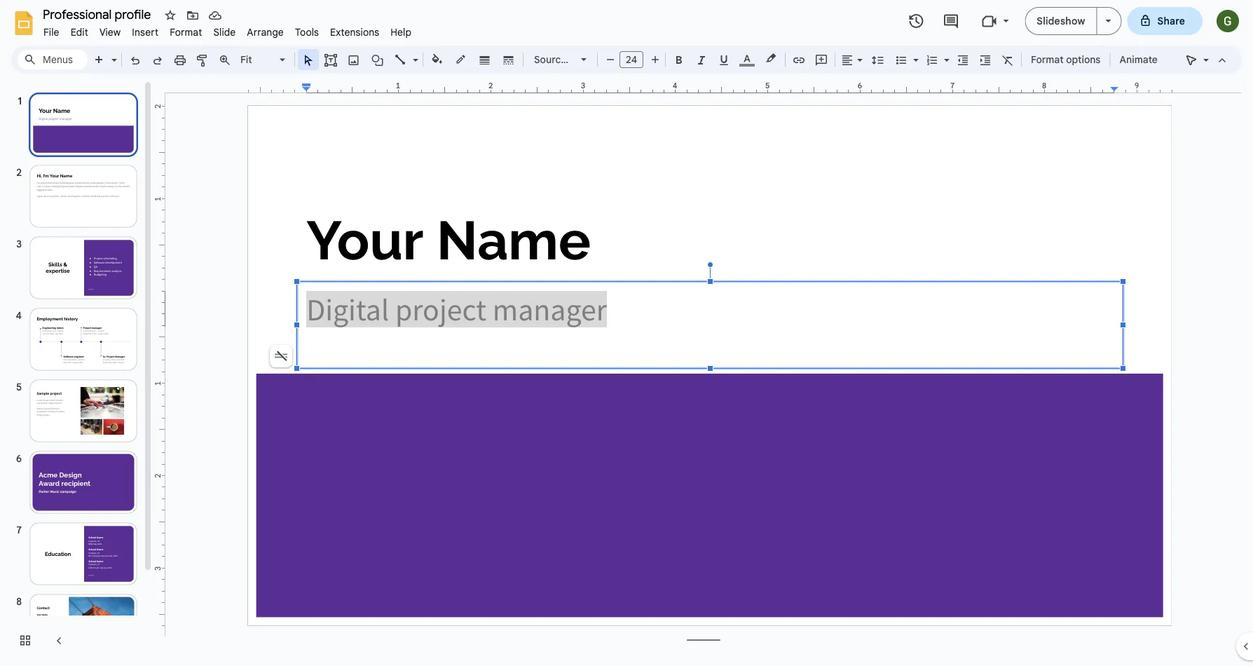 Task type: locate. For each thing, give the bounding box(es) containing it.
menu bar containing file
[[38, 18, 417, 41]]

insert menu item
[[126, 24, 164, 40]]

menu bar
[[38, 18, 417, 41]]

0 vertical spatial format
[[170, 26, 202, 38]]

options
[[1067, 53, 1101, 66]]

1 vertical spatial format
[[1031, 53, 1064, 66]]

format menu item
[[164, 24, 208, 40]]

application containing slideshow
[[0, 0, 1254, 666]]

view
[[99, 26, 121, 38]]

format left options
[[1031, 53, 1064, 66]]

arrange menu item
[[241, 24, 290, 40]]

format inside the format options button
[[1031, 53, 1064, 66]]

format
[[170, 26, 202, 38], [1031, 53, 1064, 66]]

main toolbar
[[87, 0, 1165, 544]]

source
[[534, 53, 567, 66]]

view menu item
[[94, 24, 126, 40]]

file menu item
[[38, 24, 65, 40]]

navigation inside application
[[0, 79, 154, 666]]

presentation options image
[[1106, 20, 1112, 22]]

source sans pro
[[534, 53, 610, 66]]

format inside format menu item
[[170, 26, 202, 38]]

left margin image
[[249, 82, 311, 93]]

1 horizontal spatial format
[[1031, 53, 1064, 66]]

tools
[[295, 26, 319, 38]]

format for format options
[[1031, 53, 1064, 66]]

do not autofit image
[[271, 346, 291, 366]]

extensions
[[330, 26, 380, 38]]

format for format
[[170, 26, 202, 38]]

Zoom field
[[236, 50, 292, 70]]

font list. source sans pro selected. option
[[534, 50, 610, 69]]

format down star checkbox
[[170, 26, 202, 38]]

share button
[[1128, 7, 1203, 35]]

Font size text field
[[621, 51, 643, 68]]

Zoom text field
[[238, 50, 278, 69]]

Rename text field
[[38, 6, 159, 22]]

right margin image
[[1111, 82, 1172, 93]]

help
[[391, 26, 412, 38]]

border dash option
[[501, 50, 517, 69]]

navigation
[[0, 79, 154, 666]]

tools menu item
[[290, 24, 325, 40]]

border color: transparent image
[[453, 50, 469, 68]]

menu bar inside menu bar banner
[[38, 18, 417, 41]]

slideshow
[[1037, 15, 1086, 27]]

application
[[0, 0, 1254, 666]]

option
[[270, 345, 292, 367]]

0 horizontal spatial format
[[170, 26, 202, 38]]

format options button
[[1025, 49, 1108, 70]]

mode and view toolbar
[[1181, 46, 1234, 74]]

Star checkbox
[[161, 6, 180, 25]]

file
[[43, 26, 59, 38]]



Task type: vqa. For each thing, say whether or not it's contained in the screenshot.
the bottom Format
yes



Task type: describe. For each thing, give the bounding box(es) containing it.
shape image
[[370, 50, 386, 69]]

new slide with layout image
[[108, 50, 117, 55]]

Menus field
[[18, 50, 88, 69]]

menu bar banner
[[0, 0, 1254, 666]]

share
[[1158, 15, 1186, 27]]

insert
[[132, 26, 159, 38]]

animate button
[[1114, 49, 1165, 70]]

Font size field
[[620, 51, 649, 72]]

format options
[[1031, 53, 1101, 66]]

slide
[[213, 26, 236, 38]]

insert image image
[[346, 50, 362, 69]]

slideshow button
[[1025, 7, 1098, 35]]

text color image
[[740, 50, 755, 67]]

live pointer settings image
[[1200, 50, 1210, 55]]

sans
[[569, 53, 591, 66]]

help menu item
[[385, 24, 417, 40]]

animate
[[1120, 53, 1158, 66]]

pro
[[594, 53, 610, 66]]

fill color: transparent image
[[429, 50, 446, 68]]

edit
[[71, 26, 88, 38]]

extensions menu item
[[325, 24, 385, 40]]

arrange
[[247, 26, 284, 38]]

slide menu item
[[208, 24, 241, 40]]

line & paragraph spacing image
[[871, 50, 887, 69]]

edit menu item
[[65, 24, 94, 40]]

highlight color image
[[764, 50, 779, 67]]

border weight option
[[477, 50, 493, 69]]



